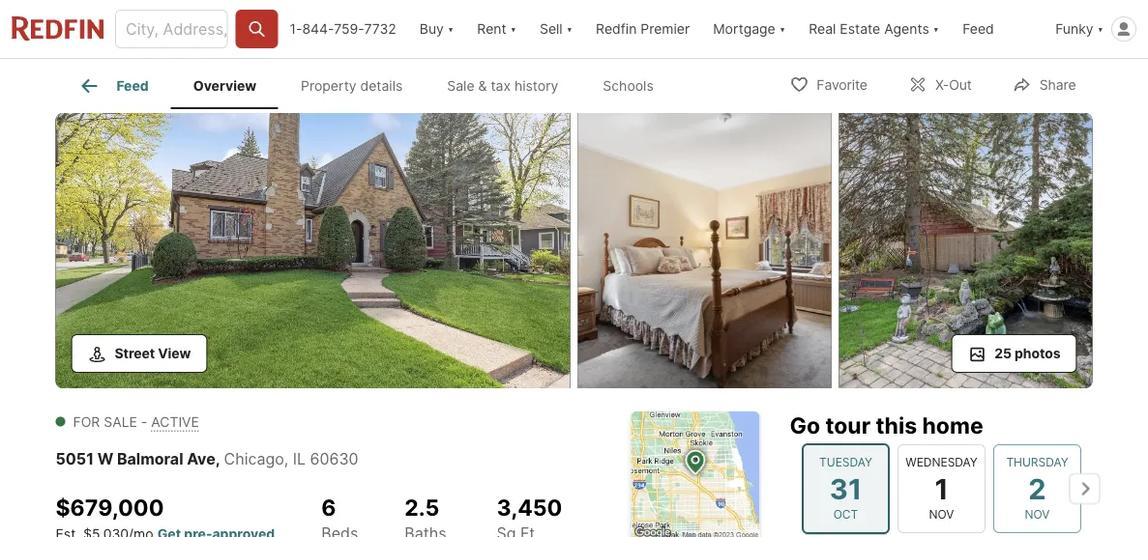 Task type: describe. For each thing, give the bounding box(es) containing it.
street
[[115, 345, 155, 362]]

25 photos
[[995, 345, 1061, 362]]

rent ▾
[[477, 21, 517, 37]]

real estate agents ▾ button
[[797, 0, 951, 58]]

-
[[141, 414, 147, 430]]

redfin premier button
[[584, 0, 701, 58]]

City, Address, School, Agent, ZIP search field
[[115, 10, 228, 48]]

premier
[[641, 21, 690, 37]]

1-
[[290, 21, 302, 37]]

schools tab
[[581, 63, 676, 109]]

5051 w balmoral ave , chicago , il 60630
[[56, 450, 358, 469]]

history
[[515, 78, 559, 94]]

share button
[[996, 64, 1093, 104]]

31
[[829, 472, 862, 506]]

sale & tax history tab
[[425, 63, 581, 109]]

60630
[[310, 450, 358, 469]]

feed button
[[951, 0, 1044, 58]]

real estate agents ▾ link
[[809, 0, 939, 58]]

for
[[73, 414, 100, 430]]

wednesday 1 nov
[[905, 456, 977, 522]]

tab list containing feed
[[56, 59, 691, 109]]

balmoral
[[117, 450, 183, 469]]

details
[[360, 78, 403, 94]]

go
[[790, 412, 820, 439]]

tax
[[491, 78, 511, 94]]

sell ▾
[[540, 21, 573, 37]]

home
[[922, 412, 983, 439]]

feed link
[[78, 74, 149, 98]]

▾ for rent ▾
[[510, 21, 517, 37]]

favorite button
[[773, 64, 884, 104]]

rent ▾ button
[[477, 0, 517, 58]]

tour
[[826, 412, 871, 439]]

oct
[[833, 508, 858, 522]]

mortgage ▾
[[713, 21, 786, 37]]

go tour this home
[[790, 412, 983, 439]]

▾ inside real estate agents ▾ link
[[933, 21, 939, 37]]

real estate agents ▾
[[809, 21, 939, 37]]

844-
[[302, 21, 334, 37]]

25 photos button
[[951, 335, 1077, 373]]

x-out button
[[892, 64, 988, 104]]

sale
[[104, 414, 137, 430]]

street view
[[115, 345, 191, 362]]

redfin premier
[[596, 21, 690, 37]]

funky
[[1055, 21, 1094, 37]]

mortgage ▾ button
[[701, 0, 797, 58]]

25
[[995, 345, 1012, 362]]

active
[[151, 414, 199, 430]]

sell ▾ button
[[528, 0, 584, 58]]

buy ▾ button
[[408, 0, 466, 58]]

schools
[[603, 78, 654, 94]]

5051
[[56, 450, 94, 469]]

1-844-759-7732
[[290, 21, 396, 37]]

nov for 2
[[1024, 508, 1049, 522]]

street view button
[[71, 335, 207, 373]]

photos
[[1015, 345, 1061, 362]]

3,450
[[497, 494, 562, 521]]

property
[[301, 78, 357, 94]]

this
[[876, 412, 917, 439]]

rent ▾ button
[[466, 0, 528, 58]]

map entry image
[[631, 412, 760, 538]]



Task type: vqa. For each thing, say whether or not it's contained in the screenshot.
1's Nov
yes



Task type: locate. For each thing, give the bounding box(es) containing it.
2 nov from the left
[[1024, 508, 1049, 522]]

0 vertical spatial feed
[[963, 21, 994, 37]]

▾ inside mortgage ▾ dropdown button
[[779, 21, 786, 37]]

feed inside tab list
[[117, 78, 149, 94]]

1 , from the left
[[215, 450, 220, 469]]

feed up the out at the top right of the page
[[963, 21, 994, 37]]

759-
[[334, 21, 364, 37]]

7732
[[364, 21, 396, 37]]

▾ inside sell ▾ dropdown button
[[566, 21, 573, 37]]

1-844-759-7732 link
[[290, 21, 396, 37]]

agents
[[884, 21, 929, 37]]

▾ inside buy ▾ dropdown button
[[448, 21, 454, 37]]

6 ▾ from the left
[[1097, 21, 1104, 37]]

out
[[949, 77, 972, 93]]

sale
[[447, 78, 475, 94]]

overview tab
[[171, 63, 279, 109]]

2 5051 w balmoral ave, chicago, il 60630 image from the left
[[578, 113, 831, 389]]

1
[[934, 472, 948, 506]]

▾ right funky on the top right of the page
[[1097, 21, 1104, 37]]

1 horizontal spatial feed
[[963, 21, 994, 37]]

thursday
[[1006, 456, 1068, 470]]

estate
[[840, 21, 880, 37]]

▾ right agents
[[933, 21, 939, 37]]

▾ right sell at left
[[566, 21, 573, 37]]

property details tab
[[279, 63, 425, 109]]

▾
[[448, 21, 454, 37], [510, 21, 517, 37], [566, 21, 573, 37], [779, 21, 786, 37], [933, 21, 939, 37], [1097, 21, 1104, 37]]

funky ▾
[[1055, 21, 1104, 37]]

▾ right mortgage
[[779, 21, 786, 37]]

2
[[1028, 472, 1046, 506]]

5 ▾ from the left
[[933, 21, 939, 37]]

submit search image
[[247, 19, 267, 39]]

x-
[[935, 77, 949, 93]]

next image
[[1069, 474, 1100, 505]]

tuesday 31 oct
[[819, 456, 872, 522]]

1 horizontal spatial ,
[[284, 450, 288, 469]]

None button
[[801, 444, 889, 535], [897, 445, 985, 534], [993, 445, 1081, 534], [801, 444, 889, 535], [897, 445, 985, 534], [993, 445, 1081, 534]]

sell
[[540, 21, 563, 37]]

3 ▾ from the left
[[566, 21, 573, 37]]

nov for 1
[[929, 508, 954, 522]]

1 horizontal spatial nov
[[1024, 508, 1049, 522]]

feed down "city, address, school, agent, zip" search field
[[117, 78, 149, 94]]

▾ right rent
[[510, 21, 517, 37]]

tab list
[[56, 59, 691, 109]]

buy
[[420, 21, 444, 37]]

▾ for mortgage ▾
[[779, 21, 786, 37]]

share
[[1040, 77, 1076, 93]]

2 horizontal spatial 5051 w balmoral ave, chicago, il 60630 image
[[839, 113, 1093, 389]]

▾ for buy ▾
[[448, 21, 454, 37]]

0 horizontal spatial 5051 w balmoral ave, chicago, il 60630 image
[[56, 113, 570, 389]]

1 ▾ from the left
[[448, 21, 454, 37]]

redfin
[[596, 21, 637, 37]]

ave
[[187, 450, 215, 469]]

,
[[215, 450, 220, 469], [284, 450, 288, 469]]

▾ for sell ▾
[[566, 21, 573, 37]]

1 horizontal spatial 5051 w balmoral ave, chicago, il 60630 image
[[578, 113, 831, 389]]

tuesday
[[819, 456, 872, 470]]

feed inside button
[[963, 21, 994, 37]]

nov
[[929, 508, 954, 522], [1024, 508, 1049, 522]]

2.5
[[405, 494, 439, 521]]

feed
[[963, 21, 994, 37], [117, 78, 149, 94]]

6
[[321, 494, 336, 521]]

▾ right the buy
[[448, 21, 454, 37]]

, left chicago
[[215, 450, 220, 469]]

il
[[293, 450, 306, 469]]

4 ▾ from the left
[[779, 21, 786, 37]]

0 horizontal spatial nov
[[929, 508, 954, 522]]

2 , from the left
[[284, 450, 288, 469]]

mortgage
[[713, 21, 776, 37]]

$679,000
[[56, 494, 164, 521]]

nov inside the thursday 2 nov
[[1024, 508, 1049, 522]]

view
[[158, 345, 191, 362]]

favorite
[[817, 77, 868, 93]]

rent
[[477, 21, 506, 37]]

buy ▾ button
[[420, 0, 454, 58]]

overview
[[193, 78, 256, 94]]

1 vertical spatial feed
[[117, 78, 149, 94]]

active link
[[151, 414, 199, 430]]

nov inside wednesday 1 nov
[[929, 508, 954, 522]]

2 ▾ from the left
[[510, 21, 517, 37]]

mortgage ▾ button
[[713, 0, 786, 58]]

buy ▾
[[420, 21, 454, 37]]

nov down 2
[[1024, 508, 1049, 522]]

for sale - active
[[73, 414, 199, 430]]

wednesday
[[905, 456, 977, 470]]

property details
[[301, 78, 403, 94]]

1 5051 w balmoral ave, chicago, il 60630 image from the left
[[56, 113, 570, 389]]

&
[[478, 78, 487, 94]]

▾ inside rent ▾ dropdown button
[[510, 21, 517, 37]]

w
[[97, 450, 113, 469]]

real
[[809, 21, 836, 37]]

0 horizontal spatial ,
[[215, 450, 220, 469]]

, left il
[[284, 450, 288, 469]]

nov down the 1
[[929, 508, 954, 522]]

x-out
[[935, 77, 972, 93]]

sell ▾ button
[[540, 0, 573, 58]]

3 5051 w balmoral ave, chicago, il 60630 image from the left
[[839, 113, 1093, 389]]

thursday 2 nov
[[1006, 456, 1068, 522]]

5051 w balmoral ave, chicago, il 60630 image
[[56, 113, 570, 389], [578, 113, 831, 389], [839, 113, 1093, 389]]

1 nov from the left
[[929, 508, 954, 522]]

sale & tax history
[[447, 78, 559, 94]]

▾ for funky ▾
[[1097, 21, 1104, 37]]

chicago
[[224, 450, 284, 469]]

0 horizontal spatial feed
[[117, 78, 149, 94]]



